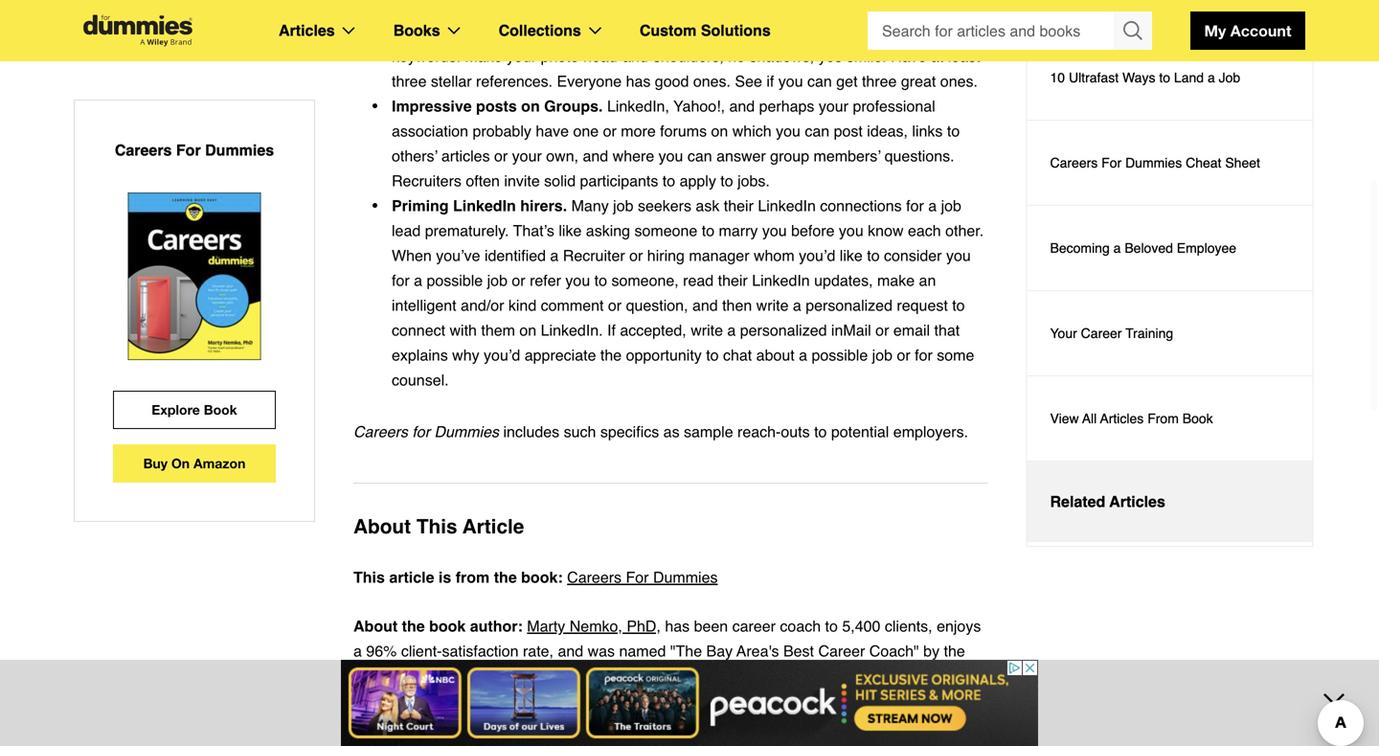Task type: locate. For each thing, give the bounding box(es) containing it.
piano
[[659, 742, 698, 746]]

1 vertical spatial at
[[848, 742, 861, 746]]

open article categories image
[[343, 27, 355, 34]]

career inside has been career coach to 5,400 clients, enjoys a 96% client-satisfaction rate, and was named "the bay area's best career coach" by the san francisco bay guardian
[[819, 642, 865, 660]]

from right is
[[456, 569, 490, 586]]

1 vertical spatial articles
[[1101, 411, 1144, 426]]

0 horizontal spatial the
[[379, 717, 406, 735]]

1 vertical spatial marty
[[743, 717, 782, 735]]

you
[[779, 72, 803, 90], [776, 122, 801, 140], [659, 147, 684, 165], [763, 222, 787, 240], [839, 222, 864, 240], [947, 247, 971, 264], [566, 272, 590, 289]]

he up first
[[612, 717, 631, 735]]

to up jon
[[528, 692, 541, 710]]

0 horizontal spatial marty
[[527, 617, 566, 635]]

can left post
[[805, 122, 830, 140]]

0 horizontal spatial been
[[611, 667, 645, 685]]

0 horizontal spatial this
[[354, 569, 385, 586]]

hundreds
[[747, 667, 811, 685]]

on down yahoo!,
[[711, 122, 728, 140]]

0 horizontal spatial from
[[354, 692, 384, 710]]

articles right all
[[1101, 411, 1144, 426]]

personalized up about
[[740, 321, 827, 339]]

careers for dummies cheat sheet
[[1051, 155, 1261, 171]]

0 vertical spatial marty
[[527, 617, 566, 635]]

cheat
[[1186, 155, 1222, 171]]

a left 96%
[[354, 642, 362, 660]]

related articles tab list
[[1027, 0, 1314, 547]]

and inside many job seekers ask their linkedin connections for a job lead prematurely. that's like asking someone to marry you before you know each other. when you've identified a recruiter or hiring manager whom you'd like to consider you for a possible job or refer you to someone, read their linkedin updates, make an intelligent and/or kind comment or question, and then write a personalized request to connect with them on linkedin. if accepted, write a personalized inmail or email that explains why you'd appreciate the opportunity to chat about a possible job or for some counsel.
[[693, 297, 718, 314]]

job left some at right
[[873, 346, 893, 364]]

0 horizontal spatial your
[[604, 23, 635, 40]]

0 vertical spatial career
[[1081, 326, 1122, 341]]

with up player
[[712, 717, 739, 735]]

and right ','
[[704, 692, 729, 710]]

on down the 'major'
[[832, 692, 849, 710]]

0 vertical spatial you'd
[[799, 247, 836, 264]]

2 vertical spatial articles
[[1110, 493, 1166, 511]]

a up refer
[[550, 247, 559, 264]]

the up 'radio'
[[379, 717, 406, 735]]

good
[[655, 72, 689, 90]]

guardian
[[486, 667, 550, 685]]

in down area's
[[731, 667, 743, 685]]

the right by
[[944, 642, 966, 660]]

your inside "link"
[[1051, 326, 1078, 341]]

coach"
[[870, 642, 920, 660]]

1 vertical spatial career
[[819, 642, 865, 660]]

0 horizontal spatial three
[[392, 72, 427, 90]]

1 horizontal spatial show
[[924, 692, 963, 710]]

1 horizontal spatial write
[[757, 297, 789, 314]]

explore book link
[[113, 391, 276, 429]]

1 horizontal spatial your
[[1051, 326, 1078, 341]]

and
[[730, 97, 755, 115], [583, 147, 609, 165], [693, 297, 718, 314], [558, 642, 584, 660], [704, 692, 729, 710], [354, 717, 379, 735]]

0 vertical spatial .
[[550, 667, 554, 685]]

raisers
[[396, 23, 448, 40]]

your up invite
[[512, 147, 542, 165]]

this left article
[[354, 569, 385, 586]]

can up apply
[[688, 147, 713, 165]]

make
[[465, 47, 503, 65]]

has down hundreds on the right bottom of page
[[734, 692, 758, 710]]

in right station
[[447, 742, 459, 746]]

1 vertical spatial their
[[718, 272, 748, 289]]

1 vertical spatial been
[[611, 667, 645, 685]]

you down the connections
[[839, 222, 864, 240]]

0 vertical spatial personalized
[[806, 297, 893, 314]]

their
[[724, 197, 754, 215], [718, 272, 748, 289]]

0 horizontal spatial san
[[354, 667, 381, 685]]

on down kind
[[520, 321, 537, 339]]

.
[[550, 667, 554, 685], [603, 717, 607, 735]]

on up bar
[[839, 717, 856, 735]]

careers inside related articles tab list
[[1051, 155, 1098, 171]]

articles inside button
[[1110, 493, 1166, 511]]

2 three from the left
[[862, 72, 897, 90]]

many
[[572, 197, 609, 215]]

he up the los
[[558, 667, 578, 685]]

hosts
[[636, 717, 672, 735]]

book
[[429, 617, 466, 635]]

0 vertical spatial he
[[558, 667, 578, 685]]

1 vertical spatial san
[[463, 742, 491, 746]]

for inside related articles tab list
[[1102, 155, 1122, 171]]

three down smile.
[[862, 72, 897, 90]]

1 horizontal spatial from
[[456, 569, 490, 586]]

view
[[1051, 411, 1079, 426]]

linkedin down the often
[[453, 197, 516, 215]]

a up each
[[929, 197, 937, 215]]

recruiter
[[563, 247, 625, 264]]

job
[[613, 197, 634, 215], [941, 197, 962, 215], [487, 272, 508, 289], [873, 346, 893, 364]]

write down then
[[691, 321, 723, 339]]

1 vertical spatial .
[[603, 717, 607, 735]]

questions.
[[885, 147, 955, 165]]

about for about the book author:
[[354, 617, 398, 635]]

possible down inmail at right top
[[812, 346, 868, 364]]

0 horizontal spatial at
[[848, 742, 861, 746]]

hirers.
[[520, 197, 567, 215]]

possible
[[427, 272, 483, 289], [812, 346, 868, 364]]

related articles button
[[1028, 462, 1313, 542]]

to left 5,400
[[825, 617, 838, 635]]

keywords.
[[392, 47, 461, 65]]

marty inside new york times to the los angeles times , and has appeared on the today show and the daily show with jon stewart . he hosts work with marty nemko
[[743, 717, 782, 735]]

0 vertical spatial articles
[[279, 22, 335, 39]]

1 vertical spatial from
[[354, 692, 384, 710]]

. up first
[[603, 717, 607, 735]]

francisco.
[[495, 742, 566, 746]]

0 vertical spatial san
[[354, 667, 381, 685]]

or down identified
[[512, 272, 526, 289]]

san down 96%
[[354, 667, 381, 685]]

open collections list image
[[589, 27, 602, 34]]

public
[[933, 717, 975, 735]]

personalized up inmail at right top
[[806, 297, 893, 314]]

to left jobs.
[[721, 172, 734, 190]]

related articles tab
[[1028, 462, 1313, 542]]

sample
[[684, 423, 734, 441]]

becoming
[[1051, 240, 1110, 256]]

the inside . he has been interviewed in hundreds of major publications from the
[[388, 692, 410, 710]]

1 horizontal spatial book
[[1183, 411, 1214, 426]]

0 vertical spatial been
[[694, 617, 728, 635]]

least
[[948, 47, 981, 65]]

that
[[935, 321, 960, 339]]

articles left open article categories icon
[[279, 22, 335, 39]]

has inside new york times to the los angeles times , and has appeared on the today show and the daily show with jon stewart . he hosts work with marty nemko
[[734, 692, 758, 710]]

often
[[466, 172, 500, 190]]

0 horizontal spatial you'd
[[484, 346, 521, 364]]

dummies for careers for dummies includes such specifics as sample reach-outs to potential employers.
[[434, 423, 499, 441]]

career up the 'major'
[[819, 642, 865, 660]]

0 vertical spatial your
[[604, 23, 635, 40]]

0 horizontal spatial for
[[176, 141, 201, 159]]

bay right "the
[[707, 642, 733, 660]]

1 vertical spatial the
[[379, 717, 406, 735]]

0 vertical spatial your
[[507, 47, 537, 65]]

1 vertical spatial your
[[1051, 326, 1078, 341]]

0 vertical spatial bay
[[707, 642, 733, 660]]

10 ultrafast ways to land a job
[[1051, 70, 1241, 85]]

. inside new york times to the los angeles times , and has appeared on the today show and the daily show with jon stewart . he hosts work with marty nemko
[[603, 717, 607, 735]]

career left training
[[1081, 326, 1122, 341]]

1 vertical spatial he
[[612, 717, 631, 735]]

you down the perhaps on the top right
[[776, 122, 801, 140]]

0 vertical spatial can
[[808, 72, 832, 90]]

a inside has been career coach to 5,400 clients, enjoys a 96% client-satisfaction rate, and was named "the bay area's best career coach" by the san francisco bay guardian
[[354, 642, 362, 660]]

post
[[834, 122, 863, 140]]

articles right related
[[1110, 493, 1166, 511]]

he inside new york times to the los angeles times , and has appeared on the today show and the daily show with jon stewart . he hosts work with marty nemko
[[612, 717, 631, 735]]

enjoys
[[937, 617, 981, 635]]

marty
[[527, 617, 566, 635], [743, 717, 782, 735]]

on inside many job seekers ask their linkedin connections for a job lead prematurely. that's like asking someone to marry you before you know each other. when you've identified a recruiter or hiring manager whom you'd like to consider you for a possible job or refer you to someone, read their linkedin updates, make an intelligent and/or kind comment or question, and then write a personalized request to connect with them on linkedin. if accepted, write a personalized inmail or email that explains why you'd appreciate the opportunity to chat about a possible job or for some counsel.
[[520, 321, 537, 339]]

three down keywords.
[[392, 72, 427, 90]]

1 horizontal spatial three
[[862, 72, 897, 90]]

which
[[733, 122, 772, 140]]

to inside new york times to the los angeles times , and has appeared on the today show and the daily show with jon stewart . he hosts work with marty nemko
[[528, 692, 541, 710]]

0 horizontal spatial career
[[819, 642, 865, 660]]

2 horizontal spatial for
[[1102, 155, 1122, 171]]

1 vertical spatial write
[[691, 321, 723, 339]]

or down email
[[897, 346, 911, 364]]

manager
[[689, 247, 750, 264]]

the left book:
[[494, 569, 517, 586]]

1 horizontal spatial san
[[463, 742, 491, 746]]

today
[[879, 692, 920, 710]]

career inside "link"
[[1081, 326, 1122, 341]]

named
[[619, 642, 666, 660]]

0 vertical spatial at
[[931, 47, 944, 65]]

you'd down before at right top
[[799, 247, 836, 264]]

san inside on a national public radio station in san francisco. his first job? piano player in a bronx bar at age 13. hi
[[463, 742, 491, 746]]

logo image
[[74, 15, 202, 46]]

new york times to the los angeles times , and has appeared on the today show and the daily show with jon stewart . he hosts work with marty nemko
[[354, 692, 963, 735]]

for down when
[[392, 272, 410, 289]]

that's
[[513, 222, 555, 240]]

york
[[449, 692, 479, 710]]

client-
[[401, 642, 442, 660]]

0 horizontal spatial he
[[558, 667, 578, 685]]

in
[[731, 667, 743, 685], [447, 742, 459, 746], [748, 742, 760, 746]]

author:
[[470, 617, 523, 635]]

jobs.
[[738, 172, 770, 190]]

0 vertical spatial write
[[757, 297, 789, 314]]

a inside becoming a beloved employee link
[[1114, 240, 1121, 256]]

1 vertical spatial about
[[354, 617, 398, 635]]

the down the 'major'
[[849, 692, 875, 710]]

been up "the
[[694, 617, 728, 635]]

links
[[913, 122, 943, 140]]

sheet
[[1226, 155, 1261, 171]]

1 vertical spatial possible
[[812, 346, 868, 364]]

1 horizontal spatial he
[[612, 717, 631, 735]]

or
[[603, 122, 617, 140], [494, 147, 508, 165], [630, 247, 643, 264], [512, 272, 526, 289], [608, 297, 622, 314], [876, 321, 889, 339], [897, 346, 911, 364]]

like
[[559, 222, 582, 240], [840, 247, 863, 264]]

1 horizontal spatial this
[[417, 515, 458, 538]]

1 horizontal spatial at
[[931, 47, 944, 65]]

for up each
[[906, 197, 924, 215]]

prematurely.
[[425, 222, 509, 240]]

dummies for careers for dummies cheat sheet
[[1126, 155, 1182, 171]]

1 horizontal spatial marty
[[743, 717, 782, 735]]

bay up york
[[456, 667, 482, 685]]

your career training link
[[1028, 291, 1313, 377]]

possible down you've
[[427, 272, 483, 289]]

1 horizontal spatial career
[[1081, 326, 1122, 341]]

books
[[393, 22, 440, 39]]

a left beloved
[[1114, 240, 1121, 256]]

custom solutions
[[640, 22, 771, 39]]

has inside . he has been interviewed in hundreds of major publications from the
[[582, 667, 607, 685]]

0 horizontal spatial times
[[483, 692, 524, 710]]

1 about from the top
[[354, 515, 411, 538]]

the down if
[[601, 346, 622, 364]]

no
[[728, 47, 746, 65]]

1 horizontal spatial .
[[603, 717, 607, 735]]

1 times from the left
[[483, 692, 524, 710]]

1 horizontal spatial like
[[840, 247, 863, 264]]

1 vertical spatial can
[[805, 122, 830, 140]]

with up the have on the top right
[[909, 23, 936, 40]]

or up if
[[608, 297, 622, 314]]

0 vertical spatial from
[[456, 569, 490, 586]]

job down participants
[[613, 197, 634, 215]]

buy
[[143, 456, 168, 471]]

you right if
[[779, 72, 803, 90]]

buy on amazon link
[[113, 445, 276, 483]]

see
[[735, 72, 763, 90]]

with inside '|planned giving. your employment history should also be rich with keywords. make your photo head-and-shoulders, no shadows, yes smile. have at least three stellar references. everyone has good ones. see if you can get three great ones.'
[[909, 23, 936, 40]]

0 vertical spatial their
[[724, 197, 754, 215]]

1 horizontal spatial times
[[654, 692, 695, 710]]

0 horizontal spatial show
[[448, 717, 486, 735]]

the up the client-
[[402, 617, 425, 635]]

a left job
[[1208, 70, 1216, 85]]

write
[[757, 297, 789, 314], [691, 321, 723, 339]]

san down york
[[463, 742, 491, 746]]

dummies inside related articles tab list
[[1126, 155, 1182, 171]]

1 horizontal spatial possible
[[812, 346, 868, 364]]

career
[[733, 617, 776, 635]]

your career training
[[1051, 326, 1174, 341]]

2 about from the top
[[354, 617, 398, 635]]

show down york
[[448, 717, 486, 735]]

1 horizontal spatial been
[[694, 617, 728, 635]]

2 vertical spatial can
[[688, 147, 713, 165]]

0 vertical spatial show
[[924, 692, 963, 710]]

your up view
[[1051, 326, 1078, 341]]

. down rate,
[[550, 667, 554, 685]]

times down 'guardian'
[[483, 692, 524, 710]]

0 vertical spatial about
[[354, 515, 411, 538]]

has up linkedin, on the left of page
[[626, 72, 651, 90]]

0 vertical spatial advertisement element
[[1027, 271, 1314, 511]]

0 horizontal spatial .
[[550, 667, 554, 685]]

and left was
[[558, 642, 584, 660]]

been inside has been career coach to 5,400 clients, enjoys a 96% client-satisfaction rate, and was named "the bay area's best career coach" by the san francisco bay guardian
[[694, 617, 728, 635]]

your
[[604, 23, 635, 40], [1051, 326, 1078, 341]]

for
[[906, 197, 924, 215], [392, 272, 410, 289], [915, 346, 933, 364], [412, 423, 430, 441]]

times
[[483, 692, 524, 710], [654, 692, 695, 710]]

0 vertical spatial this
[[417, 515, 458, 538]]

book right explore
[[204, 402, 237, 418]]

you down forums
[[659, 147, 684, 165]]

group
[[868, 11, 1153, 50]]

references.
[[476, 72, 553, 90]]

about for about this article
[[354, 515, 411, 538]]

book right from
[[1183, 411, 1214, 426]]

your down |planned
[[507, 47, 537, 65]]

at left least
[[931, 47, 944, 65]]

10 ultrafast ways to land a job link
[[1028, 35, 1313, 121]]

in right player
[[748, 742, 760, 746]]

san inside has been career coach to 5,400 clients, enjoys a 96% client-satisfaction rate, and was named "the bay area's best career coach" by the san francisco bay guardian
[[354, 667, 381, 685]]

about up 96%
[[354, 617, 398, 635]]

clients,
[[885, 617, 933, 635]]

show up public
[[924, 692, 963, 710]]

make
[[878, 272, 915, 289]]

write right then
[[757, 297, 789, 314]]

close this dialog image
[[1351, 669, 1370, 688]]

advertisement element
[[1027, 271, 1314, 511], [341, 660, 1039, 746]]

has down was
[[582, 667, 607, 685]]

new
[[414, 692, 445, 710]]

a up the "age" on the bottom right of the page
[[860, 717, 869, 735]]

marty up 'bronx'
[[743, 717, 782, 735]]

1 vertical spatial show
[[448, 717, 486, 735]]

1 horizontal spatial in
[[731, 667, 743, 685]]

each
[[908, 222, 941, 240]]

priming
[[392, 197, 449, 215]]

1 horizontal spatial ones.
[[941, 72, 978, 90]]

careers for dummies cheat sheet link
[[1028, 121, 1313, 206]]

. inside . he has been interviewed in hundreds of major publications from the
[[550, 667, 554, 685]]

0 horizontal spatial ones.
[[694, 72, 731, 90]]

about this article
[[354, 515, 524, 538]]

their up marry
[[724, 197, 754, 215]]

or right one
[[603, 122, 617, 140]]

posts
[[476, 97, 517, 115]]

0 horizontal spatial like
[[559, 222, 582, 240]]

1 horizontal spatial the
[[849, 692, 875, 710]]

bar
[[821, 742, 843, 746]]

stellar
[[431, 72, 472, 90]]

for for careers for dummies cheat sheet
[[1102, 155, 1122, 171]]

0 horizontal spatial bay
[[456, 667, 482, 685]]

also
[[826, 23, 854, 40]]

careers for careers for dummies cheat sheet
[[1051, 155, 1098, 171]]

0 horizontal spatial write
[[691, 321, 723, 339]]

1 vertical spatial like
[[840, 247, 863, 264]]

for
[[176, 141, 201, 159], [1102, 155, 1122, 171], [626, 569, 649, 586]]

in inside . he has been interviewed in hundreds of major publications from the
[[731, 667, 743, 685]]

and down read
[[693, 297, 718, 314]]

0 horizontal spatial possible
[[427, 272, 483, 289]]

your right open collections list icon
[[604, 23, 635, 40]]



Task type: vqa. For each thing, say whether or not it's contained in the screenshot.
marry on the top
yes



Task type: describe. For each thing, give the bounding box(es) containing it.
buy on amazon
[[143, 456, 246, 471]]

perhaps
[[759, 97, 815, 115]]

group
[[770, 147, 810, 165]]

at inside on a national public radio station in san francisco. his first job? piano player in a bronx bar at age 13. hi
[[848, 742, 861, 746]]

0 horizontal spatial book
[[204, 402, 237, 418]]

opportunity
[[626, 346, 702, 364]]

view all articles from book link
[[1028, 377, 1313, 462]]

the inside new york times to the los angeles times , and has appeared on the today show and the daily show with jon stewart . he hosts work with marty nemko
[[545, 692, 567, 710]]

to inside has been career coach to 5,400 clients, enjoys a 96% client-satisfaction rate, and was named "the bay area's best career coach" by the san francisco bay guardian
[[825, 617, 838, 635]]

1 vertical spatial you'd
[[484, 346, 521, 364]]

for for careers for dummies
[[176, 141, 201, 159]]

1 three from the left
[[392, 72, 427, 90]]

phd,
[[627, 617, 661, 635]]

1 horizontal spatial you'd
[[799, 247, 836, 264]]

satisfaction
[[442, 642, 519, 660]]

been inside . he has been interviewed in hundreds of major publications from the
[[611, 667, 645, 685]]

you inside '|planned giving. your employment history should also be rich with keywords. make your photo head-and-shoulders, no shadows, yes smile. have at least three stellar references. everyone has good ones. see if you can get three great ones.'
[[779, 72, 803, 90]]

to right the outs
[[814, 423, 827, 441]]

a left 'bronx'
[[764, 742, 773, 746]]

on inside new york times to the los angeles times , and has appeared on the today show and the daily show with jon stewart . he hosts work with marty nemko
[[832, 692, 849, 710]]

more
[[621, 122, 656, 140]]

linkedin up before at right top
[[758, 197, 816, 215]]

book image image
[[128, 193, 261, 360]]

angeles
[[595, 692, 650, 710]]

and/or
[[461, 297, 504, 314]]

giving.
[[552, 23, 600, 40]]

related articles
[[1051, 493, 1166, 511]]

0 vertical spatial like
[[559, 222, 582, 240]]

interviewed
[[649, 667, 727, 685]]

best
[[784, 642, 814, 660]]

you up whom at the top of the page
[[763, 222, 787, 240]]

a right about
[[799, 346, 808, 364]]

job up other.
[[941, 197, 962, 215]]

1 vertical spatial your
[[819, 97, 849, 115]]

connections
[[820, 197, 902, 215]]

employers.
[[894, 423, 969, 441]]

a inside 10 ultrafast ways to land a job link
[[1208, 70, 1216, 85]]

Search for articles and books text field
[[868, 11, 1116, 50]]

own,
[[546, 147, 579, 165]]

to down know
[[867, 247, 880, 264]]

when
[[392, 247, 432, 264]]

marry
[[719, 222, 758, 240]]

answer
[[717, 147, 766, 165]]

on inside on a national public radio station in san francisco. his first job? piano player in a bronx bar at age 13. hi
[[839, 717, 856, 735]]

daily
[[410, 717, 444, 735]]

your inside '|planned giving. your employment history should also be rich with keywords. make your photo head-and-shoulders, no shadows, yes smile. have at least three stellar references. everyone has good ones. see if you can get three great ones.'
[[507, 47, 537, 65]]

whom
[[754, 247, 795, 264]]

2 times from the left
[[654, 692, 695, 710]]

counsel.
[[392, 371, 449, 389]]

1 vertical spatial advertisement element
[[341, 660, 1039, 746]]

related
[[1051, 493, 1106, 511]]

outs
[[781, 423, 810, 441]]

job?
[[625, 742, 654, 746]]

to left chat
[[706, 346, 719, 364]]

connect
[[392, 321, 446, 339]]

0 vertical spatial the
[[849, 692, 875, 710]]

job
[[1219, 70, 1241, 85]]

amazon
[[194, 456, 246, 471]]

13.
[[895, 742, 916, 746]]

raisers edge
[[396, 23, 488, 40]]

appeared
[[763, 692, 827, 710]]

at inside '|planned giving. your employment history should also be rich with keywords. make your photo head-and-shoulders, no shadows, yes smile. have at least three stellar references. everyone has good ones. see if you can get three great ones.'
[[931, 47, 944, 65]]

to down the recruiter
[[595, 272, 607, 289]]

careers for careers for dummies includes such specifics as sample reach-outs to potential employers.
[[354, 423, 408, 441]]

probably
[[473, 122, 532, 140]]

he inside . he has been interviewed in hundreds of major publications from the
[[558, 667, 578, 685]]

everyone
[[557, 72, 622, 90]]

or down probably
[[494, 147, 508, 165]]

you down other.
[[947, 247, 971, 264]]

employment
[[639, 23, 723, 40]]

was
[[588, 642, 615, 660]]

my
[[1205, 22, 1227, 40]]

yahoo!,
[[674, 97, 725, 115]]

my account link
[[1191, 11, 1306, 50]]

have
[[891, 47, 927, 65]]

open book categories image
[[448, 27, 460, 34]]

5,400
[[843, 617, 881, 635]]

1 horizontal spatial for
[[626, 569, 649, 586]]

an
[[919, 272, 936, 289]]

a up intelligent
[[414, 272, 423, 289]]

and up 'radio'
[[354, 717, 379, 735]]

forums
[[660, 122, 707, 140]]

or up someone,
[[630, 247, 643, 264]]

kind
[[509, 297, 537, 314]]

careers for careers for dummies
[[115, 141, 172, 159]]

on inside linkedin, yahoo!, and perhaps your professional association probably have one or more forums on which you can post ideas, links to others' articles or your own, and where you can answer group members' questions. recruiters often invite solid participants to apply to jobs.
[[711, 122, 728, 140]]

you up comment
[[566, 272, 590, 289]]

1 ones. from the left
[[694, 72, 731, 90]]

to inside related articles tab list
[[1160, 70, 1171, 85]]

for down counsel.
[[412, 423, 430, 441]]

2 horizontal spatial in
[[748, 742, 760, 746]]

to up that
[[953, 297, 965, 314]]

and inside has been career coach to 5,400 clients, enjoys a 96% client-satisfaction rate, and was named "the bay area's best career coach" by the san francisco bay guardian
[[558, 642, 584, 660]]

has inside has been career coach to 5,400 clients, enjoys a 96% client-satisfaction rate, and was named "the bay area's best career coach" by the san francisco bay guardian
[[665, 617, 690, 635]]

members'
[[814, 147, 881, 165]]

them
[[481, 321, 515, 339]]

major
[[832, 667, 871, 685]]

great
[[901, 72, 936, 90]]

and-
[[623, 47, 653, 65]]

linkedin.
[[541, 321, 603, 339]]

comment
[[541, 297, 604, 314]]

1 vertical spatial bay
[[456, 667, 482, 685]]

many job seekers ask their linkedin connections for a job lead prematurely. that's like asking someone to marry you before you know each other. when you've identified a recruiter or hiring manager whom you'd like to consider you for a possible job or refer you to someone, read their linkedin updates, make an intelligent and/or kind comment or question, and then write a personalized request to connect with them on linkedin. if accepted, write a personalized inmail or email that explains why you'd appreciate the opportunity to chat about a possible job or for some counsel.
[[392, 197, 984, 389]]

email
[[894, 321, 930, 339]]

intelligent
[[392, 297, 457, 314]]

a up about
[[793, 297, 802, 314]]

linkedin,
[[607, 97, 670, 115]]

job up and/or
[[487, 272, 508, 289]]

and down one
[[583, 147, 609, 165]]

land
[[1175, 70, 1204, 85]]

on
[[171, 456, 190, 471]]

to down ask
[[702, 222, 715, 240]]

article
[[463, 515, 524, 538]]

0 horizontal spatial in
[[447, 742, 459, 746]]

shoulders,
[[653, 47, 724, 65]]

articles inside 'link'
[[1101, 411, 1144, 426]]

identified
[[485, 247, 546, 264]]

book inside 'link'
[[1183, 411, 1214, 426]]

on down references.
[[521, 97, 540, 115]]

has been career coach to 5,400 clients, enjoys a 96% client-satisfaction rate, and was named "the bay area's best career coach" by the san francisco bay guardian
[[354, 617, 981, 685]]

ideas,
[[867, 122, 908, 140]]

to right links
[[947, 122, 960, 140]]

solid
[[544, 172, 576, 190]]

head-
[[584, 47, 623, 65]]

jon
[[522, 717, 547, 735]]

consider
[[884, 247, 942, 264]]

a down then
[[728, 321, 736, 339]]

1 vertical spatial personalized
[[740, 321, 827, 339]]

station
[[398, 742, 443, 746]]

and down 'see'
[[730, 97, 755, 115]]

reach-
[[738, 423, 781, 441]]

2 vertical spatial your
[[512, 147, 542, 165]]

request
[[897, 297, 948, 314]]

impressive
[[392, 97, 472, 115]]

then
[[723, 297, 752, 314]]

edge
[[452, 23, 488, 40]]

with left jon
[[491, 717, 518, 735]]

or left email
[[876, 321, 889, 339]]

all
[[1083, 411, 1097, 426]]

where
[[613, 147, 655, 165]]

book:
[[521, 569, 563, 586]]

for down email
[[915, 346, 933, 364]]

custom solutions link
[[640, 18, 771, 43]]

dummies for careers for dummies
[[205, 141, 274, 159]]

potential
[[832, 423, 889, 441]]

your inside '|planned giving. your employment history should also be rich with keywords. make your photo head-and-shoulders, no shadows, yes smile. have at least three stellar references. everyone has good ones. see if you can get three great ones.'
[[604, 23, 635, 40]]

employee
[[1177, 240, 1237, 256]]

can inside '|planned giving. your employment history should also be rich with keywords. make your photo head-and-shoulders, no shadows, yes smile. have at least three stellar references. everyone has good ones. see if you can get three great ones.'
[[808, 72, 832, 90]]

2 ones. from the left
[[941, 72, 978, 90]]

nemko
[[786, 717, 835, 735]]

rate,
[[523, 642, 554, 660]]

0 vertical spatial possible
[[427, 272, 483, 289]]

with inside many job seekers ask their linkedin connections for a job lead prematurely. that's like asking someone to marry you before you know each other. when you've identified a recruiter or hiring manager whom you'd like to consider you for a possible job or refer you to someone, read their linkedin updates, make an intelligent and/or kind comment or question, and then write a personalized request to connect with them on linkedin. if accepted, write a personalized inmail or email that explains why you'd appreciate the opportunity to chat about a possible job or for some counsel.
[[450, 321, 477, 339]]

the inside has been career coach to 5,400 clients, enjoys a 96% client-satisfaction rate, and was named "the bay area's best career coach" by the san francisco bay guardian
[[944, 642, 966, 660]]

player
[[702, 742, 744, 746]]

from
[[1148, 411, 1179, 426]]

national
[[873, 717, 929, 735]]

from inside . he has been interviewed in hundreds of major publications from the
[[354, 692, 384, 710]]

to up seekers
[[663, 172, 676, 190]]

lead
[[392, 222, 421, 240]]

linkedin down whom at the top of the page
[[752, 272, 810, 289]]

"the
[[671, 642, 702, 660]]

1 horizontal spatial bay
[[707, 642, 733, 660]]

1 vertical spatial this
[[354, 569, 385, 586]]

the inside many job seekers ask their linkedin connections for a job lead prematurely. that's like asking someone to marry you before you know each other. when you've identified a recruiter or hiring manager whom you'd like to consider you for a possible job or refer you to someone, read their linkedin updates, make an intelligent and/or kind comment or question, and then write a personalized request to connect with them on linkedin. if accepted, write a personalized inmail or email that explains why you'd appreciate the opportunity to chat about a possible job or for some counsel.
[[601, 346, 622, 364]]

know
[[868, 222, 904, 240]]

has inside '|planned giving. your employment history should also be rich with keywords. make your photo head-and-shoulders, no shadows, yes smile. have at least three stellar references. everyone has good ones. see if you can get three great ones.'
[[626, 72, 651, 90]]



